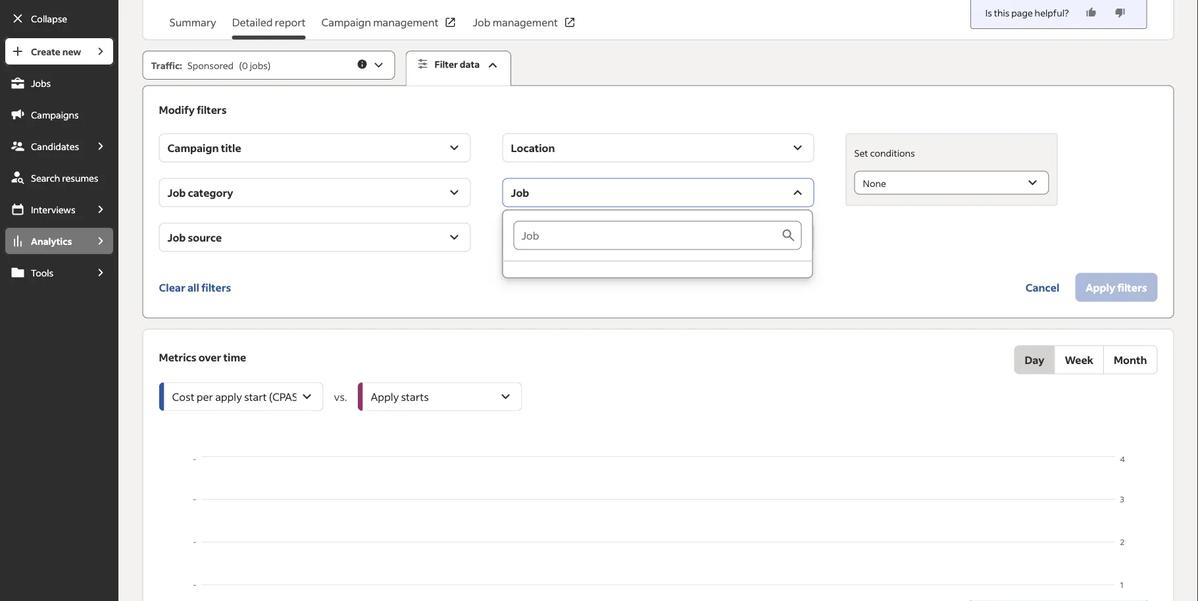 Task type: describe. For each thing, give the bounding box(es) containing it.
page
[[1012, 7, 1033, 18]]

create new link
[[4, 37, 87, 66]]

metrics
[[159, 350, 197, 364]]

helpful?
[[1035, 7, 1069, 18]]

job management link
[[473, 14, 577, 39]]

campaign title
[[168, 141, 241, 154]]

interviews link
[[4, 195, 87, 224]]

detailed report link
[[232, 14, 306, 39]]

tools link
[[4, 258, 87, 287]]

this filters data based on the type of traffic a job received, not the sponsored status of the job itself. some jobs may receive both sponsored and organic traffic. combined view shows all traffic. image
[[357, 58, 368, 70]]

job for job management
[[473, 15, 491, 29]]

jobs link
[[4, 68, 115, 97]]

0 vertical spatial filters
[[197, 103, 227, 116]]

title
[[221, 141, 241, 154]]

clear all filters button
[[159, 273, 231, 302]]

tools
[[31, 267, 53, 278]]

location
[[511, 141, 555, 154]]

summary
[[170, 15, 216, 29]]

summary link
[[170, 14, 216, 39]]

none
[[863, 177, 887, 189]]

this page is not helpful image
[[1114, 6, 1127, 19]]

detailed report
[[232, 15, 306, 29]]

campaign for campaign management
[[322, 15, 371, 29]]

over
[[199, 350, 221, 364]]

filter data
[[435, 58, 480, 70]]

campaign management link
[[322, 14, 457, 39]]

month
[[1115, 353, 1148, 366]]

cancel button
[[1016, 273, 1071, 302]]

collapse
[[31, 13, 67, 24]]

filters inside button
[[201, 281, 231, 294]]

campaign for campaign title
[[168, 141, 219, 154]]

detailed
[[232, 15, 273, 29]]

resumes
[[62, 172, 98, 184]]

campaigns link
[[4, 100, 115, 129]]

conditions
[[871, 147, 916, 159]]

create
[[31, 45, 60, 57]]

search
[[31, 172, 60, 184]]

collapse button
[[4, 4, 115, 33]]

cancel
[[1026, 281, 1060, 294]]

category
[[188, 186, 233, 199]]

day
[[1025, 353, 1045, 366]]

analytics link
[[4, 226, 87, 255]]

time
[[224, 350, 246, 364]]

candidates
[[31, 140, 79, 152]]

this
[[995, 7, 1010, 18]]

location button
[[503, 133, 815, 162]]

new
[[62, 45, 81, 57]]

jobs
[[31, 77, 51, 89]]

set conditions
[[855, 147, 916, 159]]

job button
[[503, 178, 815, 207]]

data
[[460, 58, 480, 70]]

this page is helpful image
[[1085, 6, 1098, 19]]



Task type: locate. For each thing, give the bounding box(es) containing it.
filters right all
[[201, 281, 231, 294]]

management
[[373, 15, 439, 29], [493, 15, 558, 29]]

campaigns
[[31, 109, 79, 120]]

campaign title button
[[159, 133, 471, 162]]

none button
[[855, 171, 1050, 195]]

1 horizontal spatial management
[[493, 15, 558, 29]]

clear
[[159, 281, 186, 294]]

management for campaign management
[[373, 15, 439, 29]]

traffic:
[[151, 59, 182, 71]]

job category button
[[159, 178, 471, 207]]

search resumes
[[31, 172, 98, 184]]

week
[[1065, 353, 1094, 366]]

traffic: sponsored ( 0 jobs )
[[151, 59, 271, 71]]

job source
[[168, 230, 222, 244]]

job inside popup button
[[511, 186, 529, 199]]

create new
[[31, 45, 81, 57]]

job down location
[[511, 186, 529, 199]]

region
[[159, 453, 1158, 601]]

)
[[268, 59, 271, 71]]

analytics
[[31, 235, 72, 247]]

filters
[[197, 103, 227, 116], [201, 281, 231, 294]]

metrics over time
[[159, 350, 246, 364]]

1 horizontal spatial campaign
[[322, 15, 371, 29]]

campaign left the title
[[168, 141, 219, 154]]

clear all filters
[[159, 281, 231, 294]]

1 vertical spatial filters
[[201, 281, 231, 294]]

job for job category
[[168, 186, 186, 199]]

2 management from the left
[[493, 15, 558, 29]]

job management
[[473, 15, 558, 29]]

job for job
[[511, 186, 529, 199]]

vs.
[[334, 390, 347, 403]]

menu bar containing create new
[[0, 37, 119, 601]]

campaign
[[322, 15, 371, 29], [168, 141, 219, 154]]

report
[[275, 15, 306, 29]]

modify
[[159, 103, 195, 116]]

0 vertical spatial campaign
[[322, 15, 371, 29]]

interviews
[[31, 203, 75, 215]]

jobs
[[250, 59, 268, 71]]

management inside job management link
[[493, 15, 558, 29]]

Job field
[[514, 221, 781, 250]]

filters right modify
[[197, 103, 227, 116]]

modify filters
[[159, 103, 227, 116]]

candidates link
[[4, 132, 87, 161]]

job inside dropdown button
[[168, 230, 186, 244]]

job category
[[168, 186, 233, 199]]

1 management from the left
[[373, 15, 439, 29]]

0 horizontal spatial management
[[373, 15, 439, 29]]

filter
[[435, 58, 458, 70]]

job for job source
[[168, 230, 186, 244]]

1 vertical spatial campaign
[[168, 141, 219, 154]]

0
[[242, 59, 248, 71]]

management inside campaign management link
[[373, 15, 439, 29]]

(
[[239, 59, 242, 71]]

job left category
[[168, 186, 186, 199]]

is this page helpful?
[[986, 7, 1069, 18]]

menu bar
[[0, 37, 119, 601]]

sponsored
[[187, 59, 234, 71]]

filter data button
[[406, 51, 512, 86]]

campaign up the this filters data based on the type of traffic a job received, not the sponsored status of the job itself. some jobs may receive both sponsored and organic traffic. combined view shows all traffic. icon
[[322, 15, 371, 29]]

management for job management
[[493, 15, 558, 29]]

is
[[986, 7, 993, 18]]

campaign management
[[322, 15, 439, 29]]

source
[[188, 230, 222, 244]]

job list box
[[503, 210, 813, 278]]

all
[[188, 281, 199, 294]]

job inside dropdown button
[[168, 186, 186, 199]]

set
[[855, 147, 869, 159]]

job
[[473, 15, 491, 29], [168, 186, 186, 199], [511, 186, 529, 199], [168, 230, 186, 244]]

0 horizontal spatial campaign
[[168, 141, 219, 154]]

job up data
[[473, 15, 491, 29]]

job left source
[[168, 230, 186, 244]]

search resumes link
[[4, 163, 115, 192]]

job source button
[[159, 223, 471, 252]]

campaign inside dropdown button
[[168, 141, 219, 154]]



Task type: vqa. For each thing, say whether or not it's contained in the screenshot.
first privacy from the right
no



